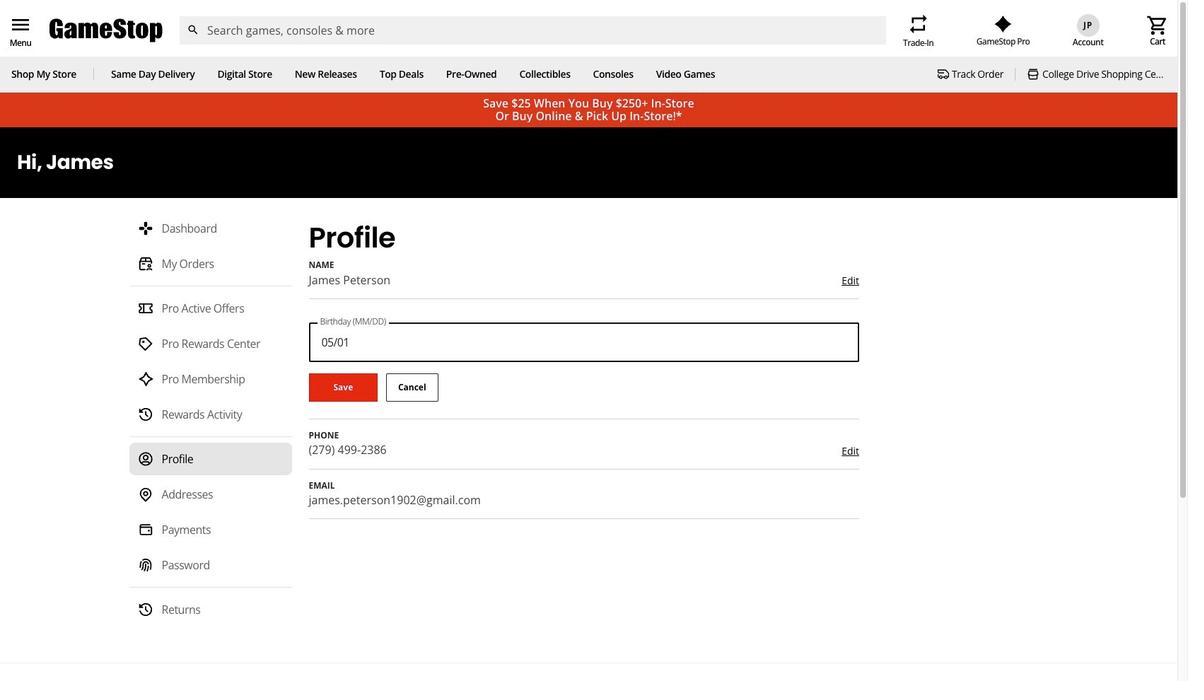 Task type: locate. For each thing, give the bounding box(es) containing it.
None text field
[[309, 322, 860, 362]]

gamestop pro icon image
[[995, 16, 1013, 33]]

payments icon image
[[138, 522, 153, 538]]

pro rewards center icon image
[[138, 336, 153, 352]]

dashboard icon image
[[138, 221, 153, 236]]

password icon image
[[138, 558, 153, 573]]

gamestop image
[[50, 17, 163, 44]]

rewards activity icon image
[[138, 407, 153, 423]]

None search field
[[179, 16, 887, 45]]

my orders icon image
[[138, 256, 153, 272]]



Task type: vqa. For each thing, say whether or not it's contained in the screenshot.
gift card Icon
no



Task type: describe. For each thing, give the bounding box(es) containing it.
pro active offers icon image
[[138, 301, 153, 316]]

addresses icon image
[[138, 487, 153, 503]]

returns icon image
[[138, 602, 153, 618]]

profile icon image
[[138, 452, 153, 467]]

Search games, consoles & more search field
[[207, 16, 861, 45]]

pro membership icon image
[[138, 372, 153, 387]]



